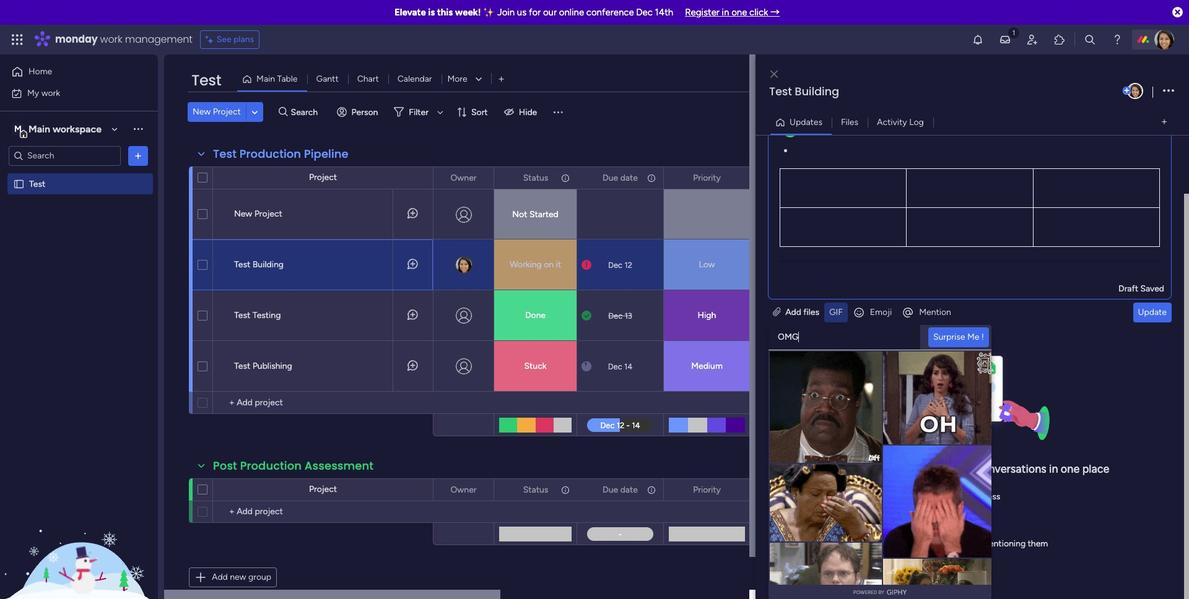 Task type: locate. For each thing, give the bounding box(es) containing it.
column information image
[[560, 173, 570, 183], [560, 485, 570, 495], [647, 485, 656, 495]]

0 vertical spatial status
[[523, 172, 548, 183]]

dec left 14
[[608, 362, 622, 371]]

elevate
[[394, 7, 426, 18]]

workspace
[[53, 123, 102, 135]]

options image
[[560, 168, 569, 189], [476, 480, 485, 501], [560, 480, 569, 501]]

sort button
[[451, 102, 495, 122]]

test building up the test testing
[[234, 259, 284, 270]]

files button
[[832, 112, 868, 132]]

1 horizontal spatial in
[[1049, 462, 1058, 476]]

your right about
[[947, 491, 964, 502]]

1 vertical spatial date
[[620, 485, 638, 495]]

1 status from the top
[[523, 172, 548, 183]]

our
[[543, 7, 557, 18]]

status field for assessment
[[520, 483, 551, 497]]

test left test﻿
[[903, 124, 920, 135]]

0 vertical spatial due date field
[[600, 171, 641, 185]]

1 vertical spatial due date field
[[600, 483, 641, 497]]

one
[[731, 7, 747, 18], [1061, 462, 1080, 476]]

1 vertical spatial status field
[[520, 483, 551, 497]]

notify specific team members by mentioning them
[[850, 539, 1048, 550]]

new inside button
[[193, 107, 211, 117]]

team right the specific
[[910, 539, 929, 550]]

table
[[277, 74, 298, 84]]

is
[[428, 7, 435, 18]]

one left the click
[[731, 7, 747, 18]]

project
[[213, 107, 241, 117], [309, 172, 337, 183], [254, 209, 282, 219], [309, 484, 337, 495]]

notify
[[850, 539, 875, 550]]

post production assessment
[[213, 458, 374, 474]]

1 vertical spatial building
[[253, 259, 284, 270]]

activity
[[877, 117, 907, 127]]

test right files
[[863, 124, 880, 135]]

5 test from the left
[[903, 124, 920, 135]]

0 vertical spatial due date
[[603, 172, 638, 183]]

1 horizontal spatial update
[[1138, 307, 1167, 317]]

due date
[[603, 172, 638, 183], [603, 485, 638, 495]]

hide
[[519, 107, 537, 117]]

1 vertical spatial due date
[[603, 485, 638, 495]]

v2 done deadline image
[[582, 310, 591, 322]]

in left place
[[1049, 462, 1058, 476]]

1 horizontal spatial one
[[1061, 462, 1080, 476]]

more
[[447, 74, 467, 84]]

one left place
[[1061, 462, 1080, 476]]

1 horizontal spatial test building
[[769, 84, 839, 99]]

14
[[624, 362, 633, 371]]

status for test production pipeline
[[523, 172, 548, 183]]

→
[[770, 7, 780, 18]]

1 vertical spatial files
[[912, 515, 928, 526]]

1 vertical spatial production
[[240, 458, 302, 474]]

work for my
[[41, 88, 60, 98]]

update up attach
[[850, 491, 879, 502]]

0 vertical spatial update
[[1138, 307, 1167, 317]]

dec left 12 on the right top
[[608, 260, 622, 270]]

1 vertical spatial owner
[[451, 485, 477, 495]]

Search in workspace field
[[26, 149, 103, 163]]

update down saved
[[1138, 307, 1167, 317]]

1 vertical spatial + add project text field
[[219, 505, 320, 520]]

0 vertical spatial work
[[100, 32, 122, 46]]

Owner field
[[447, 171, 480, 185], [447, 483, 480, 497]]

project down assessment
[[309, 484, 337, 495]]

1 owner field from the top
[[447, 171, 480, 185]]

v2 overdue deadline image
[[582, 259, 591, 271]]

0 vertical spatial owner
[[451, 172, 477, 183]]

1 owner from the top
[[451, 172, 477, 183]]

0 vertical spatial files
[[803, 307, 819, 317]]

12
[[624, 260, 632, 270]]

mentioning
[[982, 539, 1026, 550]]

on
[[544, 259, 554, 270]]

0 vertical spatial test building
[[769, 84, 839, 99]]

test right the public board icon
[[29, 179, 45, 189]]

test building up updates
[[769, 84, 839, 99]]

lottie animation element
[[0, 474, 158, 599]]

1 horizontal spatial work
[[100, 32, 122, 46]]

Priority field
[[690, 171, 724, 185], [690, 483, 724, 497]]

plans
[[233, 34, 254, 45]]

work right "monday"
[[100, 32, 122, 46]]

test inside test field
[[191, 70, 221, 90]]

dec 12
[[608, 260, 632, 270]]

+ add project text field down post production assessment field
[[219, 505, 320, 520]]

main left table
[[256, 74, 275, 84]]

owner
[[451, 172, 477, 183], [451, 485, 477, 495]]

2 status field from the top
[[520, 483, 551, 497]]

main table
[[256, 74, 298, 84]]

m
[[14, 124, 22, 134]]

1 + add project text field from the top
[[219, 396, 320, 411]]

0 vertical spatial main
[[256, 74, 275, 84]]

1 vertical spatial update
[[850, 491, 879, 502]]

powered
[[853, 589, 877, 595]]

1 vertical spatial team
[[910, 539, 929, 550]]

main table button
[[237, 69, 307, 89]]

1 image
[[1008, 25, 1019, 39]]

files
[[841, 117, 858, 127]]

conference
[[586, 7, 634, 18]]

public board image
[[13, 178, 25, 190]]

1 horizontal spatial new
[[234, 209, 252, 219]]

test down close "icon"
[[769, 84, 792, 99]]

assessment
[[305, 458, 374, 474]]

Status field
[[520, 171, 551, 185], [520, 483, 551, 497]]

work
[[100, 32, 122, 46], [41, 88, 60, 98]]

and
[[955, 462, 973, 476]]

main inside workspace selection element
[[28, 123, 50, 135]]

0 horizontal spatial new
[[193, 107, 211, 117]]

0 horizontal spatial work
[[41, 88, 60, 98]]

2 owner from the top
[[451, 485, 477, 495]]

test left the publishing
[[234, 361, 250, 372]]

started
[[529, 209, 558, 220]]

update inside button
[[1138, 307, 1167, 317]]

add right the dapulse attachment icon
[[785, 307, 801, 317]]

0 horizontal spatial building
[[253, 259, 284, 270]]

building up updates
[[795, 84, 839, 99]]

add inside button
[[212, 572, 228, 583]]

﻿test
[[802, 124, 821, 135]]

0 vertical spatial new project
[[193, 107, 241, 117]]

person button
[[332, 102, 385, 122]]

mention button
[[897, 303, 956, 322]]

elevate is this week! ✨ join us for our online conference dec 14th
[[394, 7, 673, 18]]

draft saved
[[1118, 283, 1164, 294]]

dec 13
[[608, 311, 632, 320]]

2 status from the top
[[523, 485, 548, 495]]

Search field
[[288, 103, 325, 121]]

relevant
[[878, 515, 910, 526]]

0 horizontal spatial main
[[28, 123, 50, 135]]

dec left 13
[[608, 311, 623, 320]]

0 horizontal spatial in
[[722, 7, 729, 18]]

1 vertical spatial in
[[1049, 462, 1058, 476]]

0 horizontal spatial files
[[803, 307, 819, 317]]

0 vertical spatial due
[[603, 172, 618, 183]]

1 vertical spatial priority field
[[690, 483, 724, 497]]

more button
[[441, 69, 491, 89]]

test list box
[[0, 171, 158, 362]]

work inside button
[[41, 88, 60, 98]]

in
[[722, 7, 729, 18], [1049, 462, 1058, 476]]

0 vertical spatial date
[[620, 172, 638, 183]]

attach relevant files
[[850, 515, 928, 526]]

0 vertical spatial james peterson image
[[1154, 30, 1174, 50]]

test left files
[[823, 124, 841, 135]]

test up new project button
[[191, 70, 221, 90]]

james peterson image
[[1154, 30, 1174, 50], [1127, 83, 1143, 99]]

0 vertical spatial new
[[193, 107, 211, 117]]

1 vertical spatial test building
[[234, 259, 284, 270]]

main right workspace icon at left
[[28, 123, 50, 135]]

main workspace
[[28, 123, 102, 135]]

0 horizontal spatial update
[[850, 491, 879, 502]]

building up testing
[[253, 259, 284, 270]]

test right the ﻿test
[[843, 124, 860, 135]]

options image
[[1163, 83, 1174, 99], [132, 150, 144, 162], [476, 168, 485, 189], [646, 168, 655, 189], [646, 480, 655, 501], [733, 480, 741, 501]]

week!
[[455, 7, 481, 18]]

files
[[803, 307, 819, 317], [912, 515, 928, 526]]

update your team about your progress
[[850, 491, 1000, 502]]

my work
[[27, 88, 60, 98]]

1 vertical spatial new
[[234, 209, 252, 219]]

your up attach relevant files
[[881, 491, 898, 502]]

your right keep
[[859, 462, 881, 476]]

2 + add project text field from the top
[[219, 505, 320, 520]]

saved
[[1140, 283, 1164, 294]]

1 due from the top
[[603, 172, 618, 183]]

1 date from the top
[[620, 172, 638, 183]]

test left testing
[[234, 310, 250, 321]]

2 due date field from the top
[[600, 483, 641, 497]]

activity log
[[877, 117, 924, 127]]

0 vertical spatial priority field
[[690, 171, 724, 185]]

in right register
[[722, 7, 729, 18]]

content,
[[884, 462, 926, 476]]

work right my
[[41, 88, 60, 98]]

dapulse attachment image
[[773, 307, 781, 317]]

0 vertical spatial team
[[900, 491, 920, 502]]

v2 search image
[[279, 105, 288, 119]]

members
[[931, 539, 968, 550]]

test inside test production pipeline field
[[213, 146, 237, 162]]

1 vertical spatial owner field
[[447, 483, 480, 497]]

test down new project button
[[213, 146, 237, 162]]

4 test from the left
[[883, 124, 900, 135]]

test publishing
[[234, 361, 292, 372]]

test building
[[769, 84, 839, 99], [234, 259, 284, 270]]

test
[[823, 124, 841, 135], [843, 124, 860, 135], [863, 124, 880, 135], [883, 124, 900, 135], [903, 124, 920, 135]]

not
[[512, 209, 527, 220]]

0 vertical spatial owner field
[[447, 171, 480, 185]]

new
[[230, 572, 246, 583]]

1 due date field from the top
[[600, 171, 641, 185]]

0 horizontal spatial add
[[212, 572, 228, 583]]

+ add project text field down the publishing
[[219, 396, 320, 411]]

add left new
[[212, 572, 228, 583]]

see plans
[[217, 34, 254, 45]]

1 horizontal spatial building
[[795, 84, 839, 99]]

1 vertical spatial main
[[28, 123, 50, 135]]

production right post
[[240, 458, 302, 474]]

about
[[922, 491, 945, 502]]

see plans button
[[200, 30, 260, 49]]

working on it
[[510, 259, 561, 270]]

production down v2 search image at the top left
[[239, 146, 301, 162]]

1 vertical spatial priority
[[693, 485, 721, 495]]

update for update
[[1138, 307, 1167, 317]]

calendar button
[[388, 69, 441, 89]]

test left log
[[883, 124, 900, 135]]

add new group button
[[189, 568, 277, 588]]

1 vertical spatial james peterson image
[[1127, 83, 1143, 99]]

3 test from the left
[[863, 124, 880, 135]]

priority
[[693, 172, 721, 183], [693, 485, 721, 495]]

dec
[[636, 7, 653, 18], [608, 260, 622, 270], [608, 311, 623, 320], [608, 362, 622, 371]]

1 vertical spatial add
[[212, 572, 228, 583]]

+ Add project text field
[[219, 396, 320, 411], [219, 505, 320, 520]]

0 vertical spatial add
[[785, 307, 801, 317]]

option
[[0, 173, 158, 175]]

angle down image
[[252, 107, 258, 117]]

1 vertical spatial work
[[41, 88, 60, 98]]

update for update your team about your progress
[[850, 491, 879, 502]]

1 vertical spatial due
[[603, 485, 618, 495]]

team left about
[[900, 491, 920, 502]]

team
[[900, 491, 920, 502], [910, 539, 929, 550]]

date
[[620, 172, 638, 183], [620, 485, 638, 495]]

1 horizontal spatial files
[[912, 515, 928, 526]]

project left angle down image
[[213, 107, 241, 117]]

done
[[525, 310, 546, 321]]

files left "gif"
[[803, 307, 819, 317]]

0 vertical spatial status field
[[520, 171, 551, 185]]

!
[[981, 332, 984, 342]]

0 vertical spatial one
[[731, 7, 747, 18]]

your for content,
[[859, 462, 881, 476]]

0 vertical spatial production
[[239, 146, 301, 162]]

1 vertical spatial status
[[523, 485, 548, 495]]

activity log button
[[868, 112, 933, 132]]

1 status field from the top
[[520, 171, 551, 185]]

files down update your team about your progress
[[912, 515, 928, 526]]

main inside button
[[256, 74, 275, 84]]

0 vertical spatial + add project text field
[[219, 396, 320, 411]]

column information image for post production assessment
[[560, 485, 570, 495]]

1 test from the left
[[823, 124, 841, 135]]

main for main table
[[256, 74, 275, 84]]

test inside test building field
[[769, 84, 792, 99]]

due
[[603, 172, 618, 183], [603, 485, 618, 495]]

notifications image
[[972, 33, 984, 46]]

0 vertical spatial in
[[722, 7, 729, 18]]

team for about
[[900, 491, 920, 502]]

work for monday
[[100, 32, 122, 46]]

1 horizontal spatial add
[[785, 307, 801, 317]]

help image
[[1111, 33, 1123, 46]]

0 vertical spatial priority
[[693, 172, 721, 183]]

0 vertical spatial building
[[795, 84, 839, 99]]

1 horizontal spatial main
[[256, 74, 275, 84]]

Post Production Assessment field
[[210, 458, 377, 474]]

Due date field
[[600, 171, 641, 185], [600, 483, 641, 497]]

0 horizontal spatial james peterson image
[[1127, 83, 1143, 99]]



Task type: vqa. For each thing, say whether or not it's contained in the screenshot.
the Notifications image
yes



Task type: describe. For each thing, give the bounding box(es) containing it.
working
[[510, 259, 542, 270]]

pipeline
[[304, 146, 349, 162]]

add view image
[[499, 75, 504, 84]]

online
[[559, 7, 584, 18]]

gif button
[[824, 303, 848, 322]]

see
[[217, 34, 231, 45]]

register in one click → link
[[685, 7, 780, 18]]

workspace options image
[[132, 123, 144, 135]]

dec for dec 13
[[608, 311, 623, 320]]

for
[[529, 7, 541, 18]]

owner for 1st the owner field from the bottom of the page
[[451, 485, 477, 495]]

updates button
[[770, 112, 832, 132]]

0 horizontal spatial test building
[[234, 259, 284, 270]]

2 priority field from the top
[[690, 483, 724, 497]]

by
[[970, 539, 979, 550]]

1 priority from the top
[[693, 172, 721, 183]]

register
[[685, 7, 720, 18]]

add files
[[783, 307, 819, 317]]

dec for dec 12
[[608, 260, 622, 270]]

conversations
[[976, 462, 1046, 476]]

14th
[[655, 7, 673, 18]]

test production pipeline
[[213, 146, 349, 162]]

log
[[909, 117, 924, 127]]

production for test
[[239, 146, 301, 162]]

project down test production pipeline field
[[254, 209, 282, 219]]

low
[[699, 259, 715, 270]]

column information image
[[647, 173, 656, 183]]

2 priority from the top
[[693, 485, 721, 495]]

13
[[624, 311, 632, 320]]

your for team
[[881, 491, 898, 502]]

1 due date from the top
[[603, 172, 638, 183]]

attach
[[850, 515, 876, 526]]

test up the test testing
[[234, 259, 250, 270]]

close image
[[770, 70, 778, 79]]

new project button
[[188, 102, 246, 122]]

gif
[[829, 307, 843, 317]]

add view image
[[1162, 118, 1167, 127]]

search everything image
[[1084, 33, 1096, 46]]

2 owner field from the top
[[447, 483, 480, 497]]

2 due from the top
[[603, 485, 618, 495]]

inbox image
[[999, 33, 1011, 46]]

column information image for test production pipeline
[[560, 173, 570, 183]]

progress
[[966, 491, 1000, 502]]

workspace selection element
[[12, 122, 103, 138]]

test﻿
[[923, 124, 940, 135]]

stuck
[[524, 361, 547, 372]]

arrow down image
[[433, 105, 448, 120]]

them
[[1028, 539, 1048, 550]]

specific
[[877, 539, 907, 550]]

gantt button
[[307, 69, 348, 89]]

invite members image
[[1026, 33, 1039, 46]]

Test field
[[188, 70, 224, 91]]

1 vertical spatial new project
[[234, 209, 282, 219]]

place
[[1082, 462, 1109, 476]]

mention
[[919, 307, 951, 317]]

test building inside test building field
[[769, 84, 839, 99]]

home
[[28, 66, 52, 77]]

select product image
[[11, 33, 24, 46]]

surprise me ! button
[[928, 327, 989, 347]]

2 date from the top
[[620, 485, 638, 495]]

options image for test production pipeline
[[560, 168, 569, 189]]

draft
[[1118, 283, 1138, 294]]

add for add files
[[785, 307, 801, 317]]

team for members
[[910, 539, 929, 550]]

monday
[[55, 32, 98, 46]]

workspace image
[[12, 122, 24, 136]]

apps image
[[1053, 33, 1066, 46]]

menu image
[[552, 106, 564, 118]]

post
[[213, 458, 237, 474]]

register in one click →
[[685, 7, 780, 18]]

not started
[[512, 209, 558, 220]]

﻿test test test test test test test﻿
[[802, 124, 940, 135]]

status for post production assessment
[[523, 485, 548, 495]]

by
[[878, 589, 884, 595]]

filter
[[409, 107, 428, 117]]

test inside test list box
[[29, 179, 45, 189]]

keep
[[830, 462, 856, 476]]

giphy
[[887, 589, 907, 597]]

dapulse addbtn image
[[1123, 87, 1131, 95]]

lottie animation image
[[0, 474, 158, 599]]

2 due date from the top
[[603, 485, 638, 495]]

it
[[556, 259, 561, 270]]

me
[[967, 332, 979, 342]]

sort
[[471, 107, 488, 117]]

0 horizontal spatial one
[[731, 7, 747, 18]]

add for add new group
[[212, 572, 228, 583]]

this
[[437, 7, 453, 18]]

new project inside button
[[193, 107, 241, 117]]

my
[[27, 88, 39, 98]]

us
[[517, 7, 527, 18]]

1 vertical spatial one
[[1061, 462, 1080, 476]]

status field for pipeline
[[520, 171, 551, 185]]

owner for 1st the owner field from the top
[[451, 172, 477, 183]]

my work button
[[7, 83, 133, 103]]

2 test from the left
[[843, 124, 860, 135]]

test testing
[[234, 310, 281, 321]]

group
[[248, 572, 271, 583]]

building inside field
[[795, 84, 839, 99]]

dec left 14th
[[636, 7, 653, 18]]

click
[[749, 7, 768, 18]]

options image for post production assessment
[[560, 480, 569, 501]]

testing
[[253, 310, 281, 321]]

dec for dec 14
[[608, 362, 622, 371]]

project down pipeline
[[309, 172, 337, 183]]

filter button
[[389, 102, 448, 122]]

project inside button
[[213, 107, 241, 117]]

emoji
[[870, 307, 892, 317]]

medium
[[691, 361, 723, 372]]

join
[[497, 7, 515, 18]]

gantt
[[316, 74, 339, 84]]

hide button
[[499, 102, 545, 122]]

Find a GIF... text field
[[769, 325, 920, 350]]

calendar
[[397, 74, 432, 84]]

1 priority field from the top
[[690, 171, 724, 185]]

files,
[[929, 462, 952, 476]]

keep your content, files, and conversations in one place
[[830, 462, 1109, 476]]

main for main workspace
[[28, 123, 50, 135]]

dec 14
[[608, 362, 633, 371]]

production for post
[[240, 458, 302, 474]]

1 horizontal spatial james peterson image
[[1154, 30, 1174, 50]]

Test Building field
[[766, 84, 1120, 100]]

management
[[125, 32, 192, 46]]

high
[[698, 310, 716, 321]]

Test Production Pipeline field
[[210, 146, 352, 162]]

emoji button
[[848, 303, 897, 322]]



